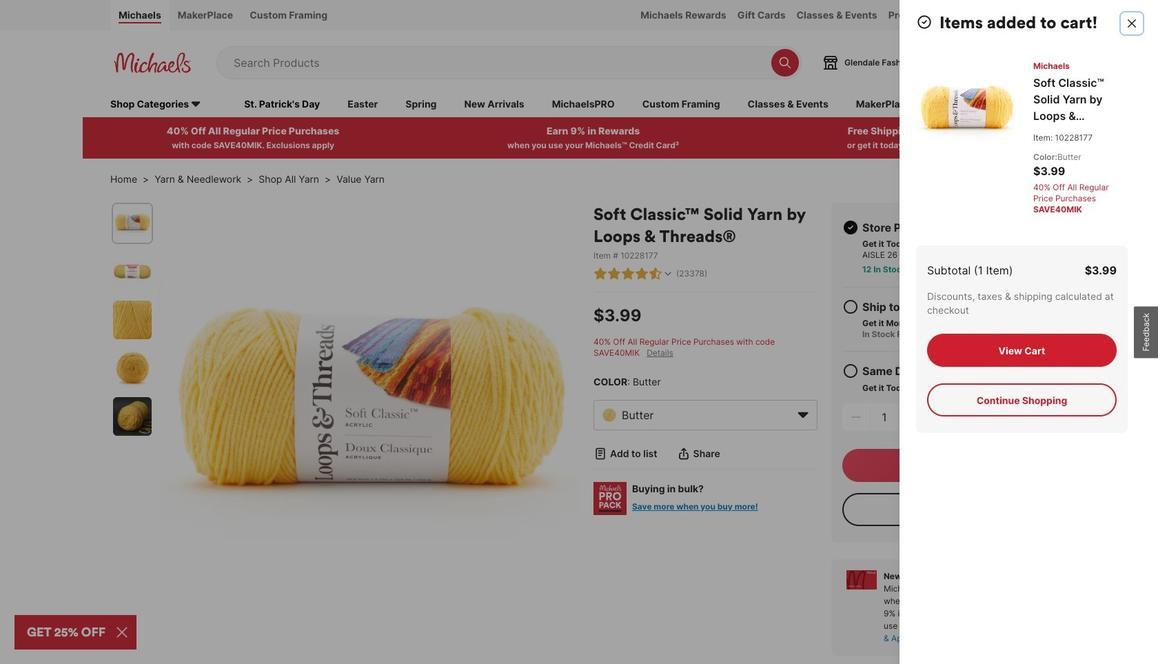 Task type: vqa. For each thing, say whether or not it's contained in the screenshot.
I
no



Task type: describe. For each thing, give the bounding box(es) containing it.
button to increment counter for number stepper image
[[906, 410, 920, 424]]

2 tabler image from the top
[[843, 363, 860, 379]]

plcc card logo image
[[847, 570, 877, 590]]

1 tabler image from the top
[[843, 298, 860, 315]]

soft classic™ solid yarn by loops & threads® image
[[917, 61, 1017, 161]]

Search Input field
[[234, 47, 765, 79]]

open samedaydelivery details modal image
[[1017, 365, 1031, 379]]

search button image
[[779, 56, 793, 70]]



Task type: locate. For each thing, give the bounding box(es) containing it.
soft classic&#x2122; solid yarn by loops &#x26; threads&#xae; image
[[159, 203, 580, 623], [113, 204, 152, 243], [113, 252, 152, 291], [113, 301, 152, 339], [113, 349, 152, 387], [113, 397, 152, 436]]

close image
[[1129, 19, 1137, 28]]

1 vertical spatial tabler image
[[843, 363, 860, 379]]

tabler image
[[843, 298, 860, 315], [843, 363, 860, 379]]

dialog
[[900, 0, 1159, 664]]

0 vertical spatial tabler image
[[843, 298, 860, 315]]

Number Stepper text field
[[871, 403, 899, 431]]



